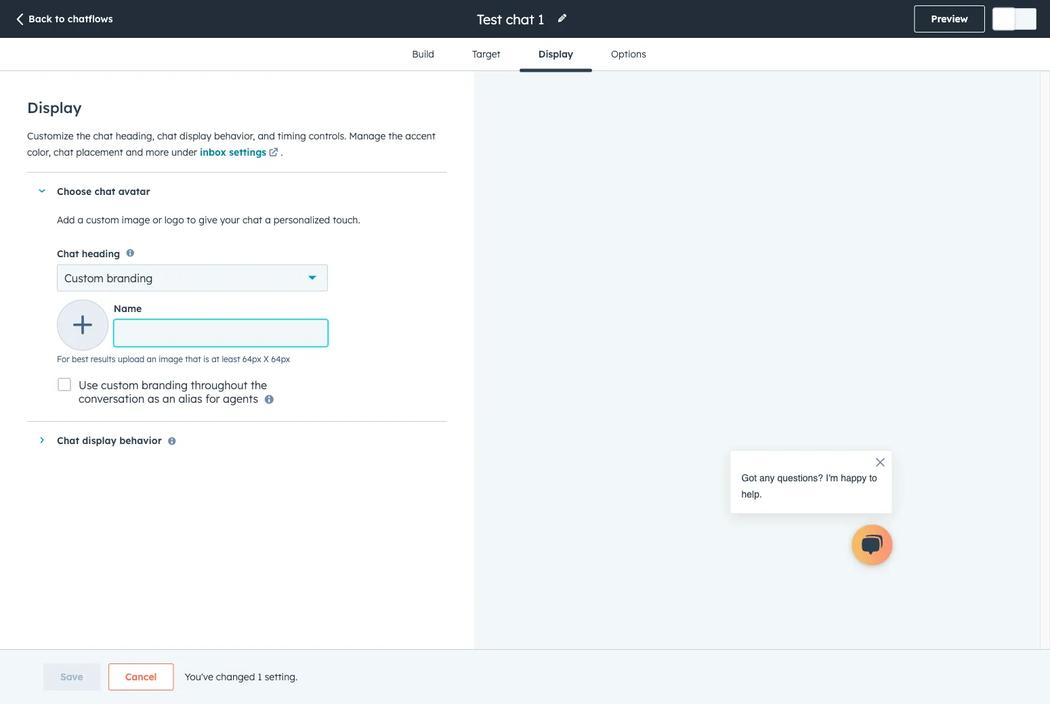 Task type: vqa. For each thing, say whether or not it's contained in the screenshot.
Customize the chat heading, chat display behavior, and timing controls. Manage the accent color, chat placement and more under
yes



Task type: locate. For each thing, give the bounding box(es) containing it.
display
[[538, 48, 573, 60], [27, 98, 82, 117]]

display left behavior
[[82, 435, 116, 446]]

chat display behavior
[[57, 435, 162, 446]]

display
[[180, 130, 211, 142], [82, 435, 116, 446]]

branding up "name"
[[107, 271, 153, 285]]

1 chat from the top
[[57, 248, 79, 259]]

the left accent
[[388, 130, 403, 142]]

custom branding button
[[57, 264, 328, 292]]

and down heading,
[[126, 146, 143, 158]]

the down the x
[[251, 379, 267, 392]]

64px
[[242, 354, 261, 365], [271, 354, 290, 365]]

1 horizontal spatial display
[[180, 130, 211, 142]]

an inside use custom branding throughout the conversation as an alias for agents
[[162, 392, 175, 406]]

64px left the x
[[242, 354, 261, 365]]

more
[[146, 146, 169, 158]]

inbox
[[200, 146, 226, 158]]

add a custom image or logo to give your chat a personalized touch.
[[57, 214, 360, 226]]

an right as
[[162, 392, 175, 406]]

back to chatflows button
[[14, 12, 113, 27]]

0 horizontal spatial an
[[147, 354, 156, 365]]

1 horizontal spatial display
[[538, 48, 573, 60]]

1 horizontal spatial 64px
[[271, 354, 290, 365]]

1 vertical spatial branding
[[142, 379, 188, 392]]

1 vertical spatial display
[[82, 435, 116, 446]]

display up under
[[180, 130, 211, 142]]

as
[[148, 392, 159, 406]]

1 vertical spatial image
[[159, 354, 183, 365]]

navigation
[[393, 38, 665, 72]]

and up link opens in a new window icon
[[258, 130, 275, 142]]

questions?
[[777, 473, 823, 484]]

2 horizontal spatial to
[[869, 473, 877, 484]]

branding inside popup button
[[107, 271, 153, 285]]

0 vertical spatial image
[[122, 214, 150, 226]]

image left that
[[159, 354, 183, 365]]

you've
[[185, 671, 213, 683]]

customize the chat heading, chat display behavior, and timing controls. manage the accent color, chat placement and more under
[[27, 130, 436, 158]]

0 vertical spatial an
[[147, 354, 156, 365]]

chat inside dropdown button
[[57, 435, 79, 446]]

chat
[[93, 130, 113, 142], [157, 130, 177, 142], [54, 146, 73, 158], [94, 185, 115, 197], [243, 214, 262, 226]]

1 vertical spatial custom
[[101, 379, 139, 392]]

2 chat from the top
[[57, 435, 79, 446]]

0 horizontal spatial 64px
[[242, 354, 261, 365]]

chat inside "choose chat avatar" dropdown button
[[94, 185, 115, 197]]

2 vertical spatial to
[[869, 473, 877, 484]]

custom
[[64, 271, 104, 285]]

and
[[258, 130, 275, 142], [126, 146, 143, 158]]

choose chat avatar button
[[27, 173, 434, 209]]

setting.
[[265, 671, 298, 683]]

a left personalized
[[265, 214, 271, 226]]

you've changed 1 setting.
[[185, 671, 298, 683]]

1 horizontal spatial an
[[162, 392, 175, 406]]

chat right caret image
[[57, 435, 79, 446]]

the up the placement
[[76, 130, 91, 142]]

0 horizontal spatial to
[[55, 13, 65, 25]]

custom inside use custom branding throughout the conversation as an alias for agents
[[101, 379, 139, 392]]

custom down choose chat avatar
[[86, 214, 119, 226]]

got any questions? i'm happy to help.
[[742, 473, 877, 500]]

for
[[57, 354, 70, 365]]

behavior,
[[214, 130, 255, 142]]

least
[[222, 354, 240, 365]]

1 vertical spatial to
[[187, 214, 196, 226]]

custom down upload
[[101, 379, 139, 392]]

personalized
[[274, 214, 330, 226]]

0 horizontal spatial image
[[122, 214, 150, 226]]

under
[[171, 146, 197, 158]]

chat heading
[[57, 248, 120, 259]]

0 horizontal spatial a
[[78, 214, 83, 226]]

alias
[[178, 392, 202, 406]]

2 horizontal spatial the
[[388, 130, 403, 142]]

0 horizontal spatial display
[[82, 435, 116, 446]]

to inside got any questions? i'm happy to help.
[[869, 473, 877, 484]]

settings
[[229, 146, 266, 158]]

to right back
[[55, 13, 65, 25]]

0 vertical spatial display
[[538, 48, 573, 60]]

chat
[[57, 248, 79, 259], [57, 435, 79, 446]]

that
[[185, 354, 201, 365]]

None field
[[476, 10, 549, 28]]

is
[[203, 354, 209, 365]]

1 horizontal spatial and
[[258, 130, 275, 142]]

0 horizontal spatial display
[[27, 98, 82, 117]]

best
[[72, 354, 88, 365]]

use custom branding throughout the conversation as an alias for agents
[[79, 379, 267, 406]]

throughout
[[191, 379, 248, 392]]

save button
[[43, 664, 100, 691]]

2 64px from the left
[[271, 354, 290, 365]]

heading,
[[116, 130, 154, 142]]

display inside dropdown button
[[82, 435, 116, 446]]

1 horizontal spatial to
[[187, 214, 196, 226]]

1 vertical spatial display
[[27, 98, 82, 117]]

chat left the avatar
[[94, 185, 115, 197]]

1 horizontal spatial a
[[265, 214, 271, 226]]

1 horizontal spatial the
[[251, 379, 267, 392]]

got
[[742, 473, 757, 484]]

an
[[147, 354, 156, 365], [162, 392, 175, 406]]

cancel
[[125, 671, 157, 683]]

1 a from the left
[[78, 214, 83, 226]]

to right happy
[[869, 473, 877, 484]]

to
[[55, 13, 65, 25], [187, 214, 196, 226], [869, 473, 877, 484]]

back to chatflows
[[28, 13, 113, 25]]

image left the or
[[122, 214, 150, 226]]

the
[[76, 130, 91, 142], [388, 130, 403, 142], [251, 379, 267, 392]]

chat up the placement
[[93, 130, 113, 142]]

0 vertical spatial to
[[55, 13, 65, 25]]

branding
[[107, 271, 153, 285], [142, 379, 188, 392]]

branding inside use custom branding throughout the conversation as an alias for agents
[[142, 379, 188, 392]]

64px right the x
[[271, 354, 290, 365]]

image
[[122, 214, 150, 226], [159, 354, 183, 365]]

a right add at left top
[[78, 214, 83, 226]]

got any questions? i'm happy to help. button
[[730, 435, 893, 514]]

happy
[[841, 473, 867, 484]]

help.
[[742, 489, 762, 500]]

a
[[78, 214, 83, 226], [265, 214, 271, 226]]

any
[[759, 473, 775, 484]]

target button
[[453, 38, 520, 70]]

results
[[91, 354, 116, 365]]

0 vertical spatial display
[[180, 130, 211, 142]]

an right upload
[[147, 354, 156, 365]]

to left give
[[187, 214, 196, 226]]

1 vertical spatial chat
[[57, 435, 79, 446]]

1 vertical spatial an
[[162, 392, 175, 406]]

chat display behavior button
[[27, 422, 434, 459]]

0 vertical spatial branding
[[107, 271, 153, 285]]

choose
[[57, 185, 92, 197]]

changed
[[216, 671, 255, 683]]

inbox settings
[[200, 146, 266, 158]]

0 vertical spatial chat
[[57, 248, 79, 259]]

chat up more
[[157, 130, 177, 142]]

0 horizontal spatial and
[[126, 146, 143, 158]]

heading
[[82, 248, 120, 259]]

your
[[220, 214, 240, 226]]

branding down for best results upload an image that is at least 64px x 64px
[[142, 379, 188, 392]]

custom
[[86, 214, 119, 226], [101, 379, 139, 392]]

chat up custom
[[57, 248, 79, 259]]

caret image
[[40, 436, 44, 445]]



Task type: describe. For each thing, give the bounding box(es) containing it.
cancel button
[[108, 664, 174, 691]]

caret image
[[38, 189, 46, 193]]

display inside customize the chat heading, chat display behavior, and timing controls. manage the accent color, chat placement and more under
[[180, 130, 211, 142]]

timing
[[278, 130, 306, 142]]

display inside button
[[538, 48, 573, 60]]

welcome message status
[[716, 435, 893, 514]]

choose chat avatar
[[57, 185, 150, 197]]

got any questions? i'm happy to help. status
[[742, 470, 881, 503]]

agents
[[223, 392, 258, 406]]

navigation containing build
[[393, 38, 665, 72]]

to inside button
[[55, 13, 65, 25]]

for best results upload an image that is at least 64px x 64px
[[57, 354, 290, 365]]

x
[[264, 354, 269, 365]]

avatar
[[118, 185, 150, 197]]

the inside use custom branding throughout the conversation as an alias for agents
[[251, 379, 267, 392]]

2 a from the left
[[265, 214, 271, 226]]

add
[[57, 214, 75, 226]]

controls.
[[309, 130, 346, 142]]

0 vertical spatial custom
[[86, 214, 119, 226]]

.
[[281, 146, 283, 158]]

preview button
[[914, 5, 985, 33]]

customize
[[27, 130, 74, 142]]

i'm
[[826, 473, 838, 484]]

target
[[472, 48, 501, 60]]

0 vertical spatial and
[[258, 130, 275, 142]]

give
[[199, 214, 217, 226]]

touch.
[[333, 214, 360, 226]]

options
[[611, 48, 646, 60]]

1 horizontal spatial image
[[159, 354, 183, 365]]

preview
[[931, 13, 968, 25]]

link opens in a new window image
[[269, 148, 278, 158]]

1
[[258, 671, 262, 683]]

color,
[[27, 146, 51, 158]]

manage
[[349, 130, 386, 142]]

chatflows
[[68, 13, 113, 25]]

placement
[[76, 146, 123, 158]]

link opens in a new window image
[[269, 145, 278, 161]]

chat for chat heading
[[57, 248, 79, 259]]

logo
[[165, 214, 184, 226]]

save
[[60, 671, 83, 683]]

chat for chat display behavior
[[57, 435, 79, 446]]

inbox settings link
[[200, 145, 281, 161]]

or
[[153, 214, 162, 226]]

options button
[[592, 38, 665, 70]]

behavior
[[119, 435, 162, 446]]

display button
[[520, 38, 592, 72]]

name
[[114, 303, 142, 315]]

upload
[[118, 354, 144, 365]]

conversation
[[79, 392, 144, 406]]

1 vertical spatial and
[[126, 146, 143, 158]]

build
[[412, 48, 434, 60]]

use
[[79, 379, 98, 392]]

chat right your
[[243, 214, 262, 226]]

for
[[205, 392, 220, 406]]

custom branding
[[64, 271, 153, 285]]

0 horizontal spatial the
[[76, 130, 91, 142]]

back
[[28, 13, 52, 25]]

1 64px from the left
[[242, 354, 261, 365]]

chat down the customize
[[54, 146, 73, 158]]

Name text field
[[114, 320, 328, 347]]

build button
[[393, 38, 453, 70]]

at
[[211, 354, 220, 365]]

accent
[[405, 130, 436, 142]]



